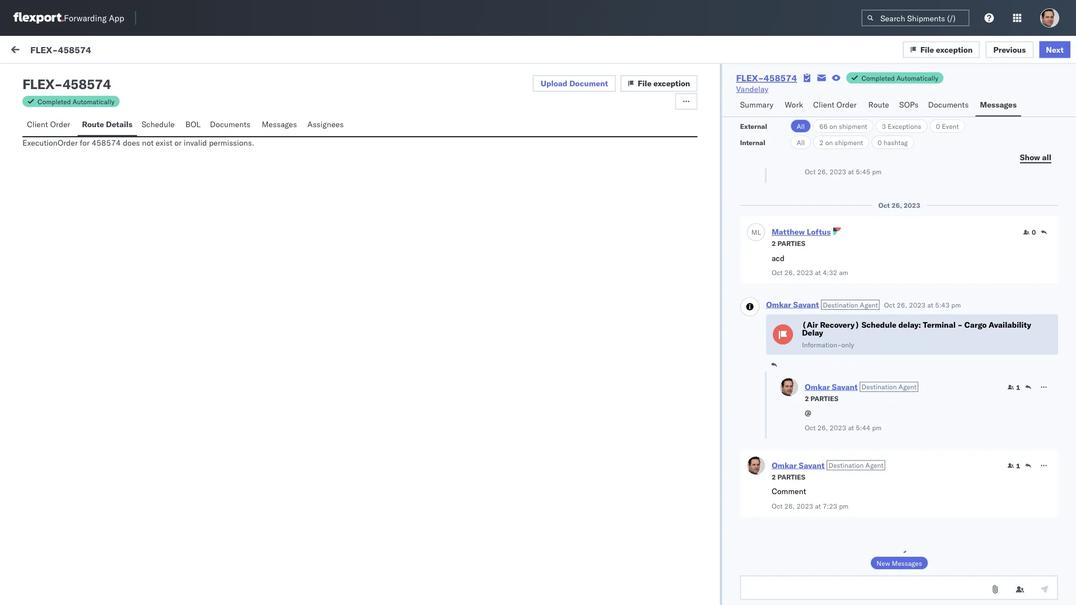 Task type: locate. For each thing, give the bounding box(es) containing it.
5:43
[[935, 301, 950, 309]]

internal
[[75, 71, 103, 81], [741, 138, 766, 147]]

1 horizontal spatial file exception
[[921, 44, 973, 54]]

2 (0) from the left
[[105, 71, 119, 81]]

0
[[937, 122, 941, 130], [878, 138, 883, 147], [1032, 228, 1036, 237]]

3 flex- 458574 from the top
[[839, 428, 892, 437]]

1 horizontal spatial file
[[921, 44, 935, 54]]

external inside "button"
[[18, 71, 47, 81]]

messages
[[981, 100, 1017, 110], [262, 119, 297, 129], [892, 559, 923, 568]]

pm
[[438, 130, 450, 140]]

agent down 'flex- 2271801'
[[860, 301, 878, 309]]

documents up permissions. on the left top
[[210, 119, 251, 129]]

2023,
[[395, 130, 417, 140]]

client up executionorder
[[27, 119, 48, 129]]

route inside 'button'
[[82, 119, 104, 129]]

2 parties for comment
[[772, 473, 806, 482]]

bol button
[[181, 114, 206, 136]]

shipment
[[839, 122, 868, 130], [835, 138, 864, 147]]

1 vertical spatial 1 button
[[1008, 462, 1021, 471]]

client
[[814, 100, 835, 110], [27, 119, 48, 129]]

1 vertical spatial client
[[27, 119, 48, 129]]

2 parties button down the matthew
[[772, 238, 806, 248]]

documents button
[[924, 95, 976, 117], [206, 114, 257, 136]]

external down the summary button
[[741, 122, 768, 130]]

2 1 button from the top
[[1008, 462, 1021, 471]]

all for 66
[[797, 122, 805, 130]]

0 vertical spatial work
[[32, 43, 61, 59]]

0 horizontal spatial order
[[50, 119, 70, 129]]

destination up recovery)
[[823, 301, 859, 309]]

1 horizontal spatial order
[[837, 100, 857, 110]]

pm inside comment oct 26, 2023 at 7:23 pm
[[839, 502, 849, 511]]

latent
[[34, 141, 56, 151]]

1 horizontal spatial internal
[[741, 138, 766, 147]]

None text field
[[741, 576, 1059, 601]]

2 down 66
[[820, 138, 824, 147]]

26, down comment
[[785, 502, 795, 511]]

automatically up item/shipment
[[897, 74, 939, 82]]

1 vertical spatial client order
[[27, 119, 70, 129]]

recovery)
[[820, 320, 860, 330]]

26, down acd
[[785, 269, 795, 277]]

0 vertical spatial order
[[837, 100, 857, 110]]

matthew loftus button
[[772, 227, 831, 237]]

matthew loftus
[[772, 227, 831, 237]]

0 vertical spatial 0
[[937, 122, 941, 130]]

schedule left delay:
[[862, 320, 897, 330]]

oct inside acd oct 26, 2023 at 4:32 am
[[772, 269, 783, 277]]

1 vertical spatial shipment
[[835, 138, 864, 147]]

m l
[[752, 228, 761, 236]]

flex-458574 up vandelay
[[737, 72, 798, 84]]

2 up comment
[[772, 473, 776, 482]]

at inside acd oct 26, 2023 at 4:32 am
[[815, 269, 821, 277]]

1 vertical spatial flex- 458574
[[839, 355, 892, 365]]

omkar up @
[[805, 382, 830, 392]]

1 vertical spatial exception
[[654, 79, 691, 88]]

matthew
[[772, 227, 805, 237]]

on
[[830, 122, 838, 130], [826, 138, 834, 147]]

(0) inside "button"
[[49, 71, 64, 81]]

forwarding
[[64, 13, 107, 23]]

2 horizontal spatial messages
[[981, 100, 1017, 110]]

parties for @
[[811, 395, 839, 403]]

at
[[848, 168, 854, 176], [815, 269, 821, 277], [928, 301, 934, 309], [848, 424, 854, 432], [815, 502, 821, 511]]

2023 inside acd oct 26, 2023 at 4:32 am
[[797, 269, 814, 277]]

2 parties down the matthew
[[772, 239, 806, 248]]

does
[[123, 138, 140, 148]]

26, down 2 on shipment
[[818, 168, 828, 176]]

26, down 1854269
[[892, 201, 902, 210]]

2 vertical spatial -
[[958, 320, 963, 330]]

agent for @
[[899, 383, 917, 391]]

0 vertical spatial completed
[[862, 74, 895, 82]]

show all
[[1021, 152, 1052, 162]]

at left the 7:23
[[815, 502, 821, 511]]

1 flex- button from the top
[[7, 211, 1070, 262]]

availability
[[989, 320, 1032, 330]]

2 vertical spatial destination
[[829, 461, 864, 470]]

2 parties up @
[[805, 395, 839, 403]]

internal inside button
[[75, 71, 103, 81]]

2 flex- 458574 from the top
[[839, 355, 892, 365]]

0 vertical spatial 1
[[1017, 383, 1021, 392]]

1 vertical spatial external
[[741, 122, 768, 130]]

new messages
[[877, 559, 923, 568]]

1 vertical spatial file exception
[[638, 79, 691, 88]]

external
[[18, 71, 47, 81], [741, 122, 768, 130]]

0 horizontal spatial file
[[638, 79, 652, 88]]

2 1 from the top
[[1017, 462, 1021, 470]]

0 vertical spatial parties
[[778, 239, 806, 248]]

1 vertical spatial all
[[797, 138, 805, 147]]

flex-458574
[[30, 44, 91, 55], [737, 72, 798, 84]]

information-
[[802, 341, 842, 349]]

1 vertical spatial parties
[[811, 395, 839, 403]]

2 parties button up @
[[805, 393, 839, 403]]

0 horizontal spatial (0)
[[49, 71, 64, 81]]

2 vertical spatial agent
[[866, 461, 884, 470]]

1 vertical spatial completed automatically
[[38, 97, 115, 106]]

pm right 5:44
[[872, 424, 882, 432]]

0 vertical spatial external
[[18, 71, 47, 81]]

omkar savant destination agent up the @ oct 26, 2023 at 5:44 pm
[[805, 382, 917, 392]]

2 parties
[[772, 239, 806, 248], [805, 395, 839, 403], [772, 473, 806, 482]]

next
[[1047, 44, 1065, 54]]

at left 5:43
[[928, 301, 934, 309]]

client order up "66 on shipment"
[[814, 100, 857, 110]]

0 vertical spatial 2 parties
[[772, 239, 806, 248]]

pm right the 7:23
[[839, 502, 849, 511]]

client order
[[814, 100, 857, 110], [27, 119, 70, 129]]

458574
[[58, 44, 91, 55], [764, 72, 798, 84], [63, 76, 111, 93], [862, 130, 892, 140], [92, 138, 121, 148], [862, 355, 892, 365], [862, 428, 892, 437], [862, 562, 892, 572]]

omkar savant button
[[766, 300, 819, 310], [805, 382, 858, 392], [772, 461, 825, 471]]

savant up for
[[80, 121, 104, 131]]

documents button up event
[[924, 95, 976, 117]]

2 on shipment
[[820, 138, 864, 147]]

2 vertical spatial omkar savant button
[[772, 461, 825, 471]]

at for acd
[[815, 269, 821, 277]]

2 vertical spatial omkar savant destination agent
[[772, 461, 884, 471]]

all for 2
[[797, 138, 805, 147]]

1 vertical spatial route
[[82, 119, 104, 129]]

omkar savant destination agent for @
[[805, 382, 917, 392]]

omkar down acd
[[766, 300, 792, 310]]

import work button
[[79, 36, 132, 66]]

only
[[842, 341, 855, 349]]

@
[[805, 408, 812, 418]]

order up "66 on shipment"
[[837, 100, 857, 110]]

parties up comment
[[778, 473, 806, 482]]

documents for leftmost documents button
[[210, 119, 251, 129]]

comment oct 26, 2023 at 7:23 pm
[[772, 487, 849, 511]]

schedule
[[142, 119, 175, 129], [862, 320, 897, 330]]

(0) down import work button
[[105, 71, 119, 81]]

shipment for 66 on shipment
[[839, 122, 868, 130]]

1 horizontal spatial -
[[603, 130, 607, 140]]

1 1 from the top
[[1017, 383, 1021, 392]]

2 parties button for comment
[[772, 472, 806, 482]]

completed automatically down flex - 458574
[[38, 97, 115, 106]]

automatically
[[897, 74, 939, 82], [73, 97, 115, 106]]

all button
[[791, 119, 812, 133], [791, 136, 812, 149]]

file down search shipments (/) "text field"
[[921, 44, 935, 54]]

omkar savant button up @
[[805, 382, 858, 392]]

2 parties button up comment
[[772, 472, 806, 482]]

0 vertical spatial flex- button
[[7, 211, 1070, 262]]

0 horizontal spatial completed
[[38, 97, 71, 106]]

omkar savant destination agent up (air
[[766, 300, 878, 310]]

client order button up executionorder
[[22, 114, 78, 136]]

parties
[[778, 239, 806, 248], [811, 395, 839, 403], [778, 473, 806, 482]]

work right the summary button
[[785, 100, 804, 110]]

omkar savant button for @
[[805, 382, 858, 392]]

on down 66
[[826, 138, 834, 147]]

route up for
[[82, 119, 104, 129]]

order up executionorder
[[50, 119, 70, 129]]

0 horizontal spatial route
[[82, 119, 104, 129]]

3 resize handle column header from the left
[[820, 94, 834, 593]]

1 horizontal spatial completed automatically
[[862, 74, 939, 82]]

0 horizontal spatial documents
[[210, 119, 251, 129]]

1 all button from the top
[[791, 119, 812, 133]]

destination
[[823, 301, 859, 309], [862, 383, 897, 391], [829, 461, 864, 470]]

file exception
[[921, 44, 973, 54], [638, 79, 691, 88]]

0 horizontal spatial automatically
[[73, 97, 115, 106]]

at left 4:32
[[815, 269, 821, 277]]

0 vertical spatial client order
[[814, 100, 857, 110]]

shipment down "66 on shipment"
[[835, 138, 864, 147]]

work up external (0) at top left
[[32, 43, 61, 59]]

0 inside 0 button
[[1032, 228, 1036, 237]]

forwarding app
[[64, 13, 124, 23]]

1 vertical spatial destination
[[862, 383, 897, 391]]

26, inside comment oct 26, 2023 at 7:23 pm
[[785, 502, 795, 511]]

resize handle column header
[[348, 94, 361, 593], [584, 94, 598, 593], [820, 94, 834, 593], [1057, 94, 1070, 593]]

1 vertical spatial documents
[[210, 119, 251, 129]]

1 vertical spatial 2 parties button
[[805, 393, 839, 403]]

vandelay
[[737, 84, 769, 94]]

2 horizontal spatial 0
[[1032, 228, 1036, 237]]

2 for @
[[805, 395, 809, 403]]

1 all from the top
[[797, 122, 805, 130]]

0 for hashtag
[[878, 138, 883, 147]]

1 vertical spatial omkar savant button
[[805, 382, 858, 392]]

0 horizontal spatial messages
[[262, 119, 297, 129]]

0 vertical spatial omkar savant destination agent
[[766, 300, 878, 310]]

1 for @
[[1017, 383, 1021, 392]]

2 all button from the top
[[791, 136, 812, 149]]

at inside the @ oct 26, 2023 at 5:44 pm
[[848, 424, 854, 432]]

2 up acd
[[772, 239, 776, 248]]

at left 5:44
[[848, 424, 854, 432]]

0 vertical spatial 1 button
[[1008, 383, 1021, 392]]

1 vertical spatial flex- button
[[7, 469, 1070, 542]]

related
[[839, 97, 863, 106]]

omkar savant destination agent up comment oct 26, 2023 at 7:23 pm
[[772, 461, 884, 471]]

parties for comment
[[778, 473, 806, 482]]

destination up 5:44
[[862, 383, 897, 391]]

0 vertical spatial completed automatically
[[862, 74, 939, 82]]

documents up 0 event
[[929, 100, 969, 110]]

2 vertical spatial messages
[[892, 559, 923, 568]]

(0) inside button
[[105, 71, 119, 81]]

upload document
[[541, 79, 609, 88]]

not
[[142, 138, 154, 148]]

at inside comment oct 26, 2023 at 7:23 pm
[[815, 502, 821, 511]]

file right document on the right top
[[638, 79, 652, 88]]

work right import
[[109, 46, 127, 56]]

upload document button
[[533, 75, 616, 92]]

route
[[869, 100, 890, 110], [82, 119, 104, 129]]

work right related
[[864, 97, 879, 106]]

external for external (0)
[[18, 71, 47, 81]]

0 vertical spatial all
[[797, 122, 805, 130]]

1 horizontal spatial documents
[[929, 100, 969, 110]]

0 vertical spatial schedule
[[142, 119, 175, 129]]

acd
[[772, 253, 785, 263]]

2 vertical spatial parties
[[778, 473, 806, 482]]

completed up related work item/shipment
[[862, 74, 895, 82]]

1 vertical spatial all button
[[791, 136, 812, 149]]

savant up (air
[[794, 300, 819, 310]]

all
[[797, 122, 805, 130], [797, 138, 805, 147]]

route up 3
[[869, 100, 890, 110]]

work for my
[[32, 43, 61, 59]]

client order up executionorder
[[27, 119, 70, 129]]

1 vertical spatial agent
[[899, 383, 917, 391]]

26, left 5:44
[[818, 424, 828, 432]]

66
[[820, 122, 828, 130]]

exception
[[937, 44, 973, 54], [654, 79, 691, 88]]

on right 66
[[830, 122, 838, 130]]

schedule button
[[137, 114, 181, 136]]

completed
[[862, 74, 895, 82], [38, 97, 71, 106]]

2 all from the top
[[797, 138, 805, 147]]

1 horizontal spatial messages button
[[976, 95, 1022, 117]]

2 for comment
[[772, 473, 776, 482]]

1 horizontal spatial external
[[741, 122, 768, 130]]

2 up @
[[805, 395, 809, 403]]

2 resize handle column header from the left
[[584, 94, 598, 593]]

oct down comment
[[772, 502, 783, 511]]

oct down @
[[805, 424, 816, 432]]

1 horizontal spatial 0
[[937, 122, 941, 130]]

route inside button
[[869, 100, 890, 110]]

0 vertical spatial route
[[869, 100, 890, 110]]

documents button up permissions. on the left top
[[206, 114, 257, 136]]

for
[[80, 138, 90, 148]]

all button for 66
[[791, 119, 812, 133]]

0 horizontal spatial client
[[27, 119, 48, 129]]

oct down acd
[[772, 269, 783, 277]]

flex- 2271801
[[839, 287, 896, 297]]

bol
[[186, 119, 201, 129]]

savant
[[80, 121, 104, 131], [794, 300, 819, 310], [832, 382, 858, 392], [799, 461, 825, 471]]

client order button
[[809, 95, 864, 117], [22, 114, 78, 136]]

parties down the matthew
[[778, 239, 806, 248]]

flex-458574 down forwarding app link
[[30, 44, 91, 55]]

0 vertical spatial on
[[830, 122, 838, 130]]

1 vertical spatial flex-458574
[[737, 72, 798, 84]]

internal down the summary button
[[741, 138, 766, 147]]

completed automatically up item/shipment
[[862, 74, 939, 82]]

2 horizontal spatial -
[[958, 320, 963, 330]]

client for left client order button
[[27, 119, 48, 129]]

1 horizontal spatial schedule
[[862, 320, 897, 330]]

1 vertical spatial work
[[864, 97, 879, 106]]

2 parties for @
[[805, 395, 839, 403]]

- up 'message'
[[54, 76, 63, 93]]

external down my work
[[18, 71, 47, 81]]

schedule up exist
[[142, 119, 175, 129]]

client up 66
[[814, 100, 835, 110]]

agent for comment
[[866, 461, 884, 470]]

2 parties up comment
[[772, 473, 806, 482]]

omkar savant button up (air
[[766, 300, 819, 310]]

oct
[[366, 130, 379, 140], [805, 168, 816, 176], [879, 201, 890, 210], [772, 269, 783, 277], [884, 301, 895, 309], [805, 424, 816, 432], [772, 502, 783, 511]]

0 vertical spatial file
[[921, 44, 935, 54]]

1 1 button from the top
[[1008, 383, 1021, 392]]

1 horizontal spatial (0)
[[105, 71, 119, 81]]

latent messaging test.
[[34, 141, 114, 151]]

1 vertical spatial order
[[50, 119, 70, 129]]

(0) up 'message'
[[49, 71, 64, 81]]

0 vertical spatial automatically
[[897, 74, 939, 82]]

0 horizontal spatial external
[[18, 71, 47, 81]]

flex- button
[[7, 211, 1070, 262], [7, 469, 1070, 542]]

0 horizontal spatial flex-458574
[[30, 44, 91, 55]]

edt
[[452, 130, 467, 140]]

delay
[[802, 328, 824, 338]]

savant up comment oct 26, 2023 at 7:23 pm
[[799, 461, 825, 471]]

shipment up 2 on shipment
[[839, 122, 868, 130]]

0 horizontal spatial completed automatically
[[38, 97, 115, 106]]

completed automatically
[[862, 74, 939, 82], [38, 97, 115, 106]]

1 vertical spatial 0
[[878, 138, 883, 147]]

file exception button
[[904, 41, 981, 58], [904, 41, 981, 58], [621, 75, 698, 92], [621, 75, 698, 92]]

1 (0) from the left
[[49, 71, 64, 81]]

1 horizontal spatial work
[[785, 100, 804, 110]]

l
[[758, 228, 761, 236]]

exceptions
[[888, 122, 922, 130]]

0 vertical spatial flex- 458574
[[839, 130, 892, 140]]

omkar savant button up comment
[[772, 461, 825, 471]]

0 horizontal spatial file exception
[[638, 79, 691, 88]]

permissions.
[[209, 138, 255, 148]]

1 horizontal spatial automatically
[[897, 74, 939, 82]]

0 vertical spatial destination
[[823, 301, 859, 309]]

Search Shipments (/) text field
[[862, 10, 970, 26]]

1 horizontal spatial client
[[814, 100, 835, 110]]

0 vertical spatial internal
[[75, 71, 103, 81]]

- left cargo
[[958, 320, 963, 330]]

458574 inside button
[[862, 562, 892, 572]]

2 parties button for @
[[805, 393, 839, 403]]

internal (0)
[[75, 71, 119, 81]]

client order button up "66 on shipment"
[[809, 95, 864, 117]]

destination for comment
[[829, 461, 864, 470]]

agent down (air recovery) schedule delay: terminal - cargo availability delay information-only
[[899, 383, 917, 391]]

1 vertical spatial schedule
[[862, 320, 897, 330]]

0 vertical spatial 2 parties button
[[772, 238, 806, 248]]

2 vertical spatial 0
[[1032, 228, 1036, 237]]

cargo
[[965, 320, 987, 330]]

destination down 5:44
[[829, 461, 864, 470]]

internal down import
[[75, 71, 103, 81]]

0 vertical spatial all button
[[791, 119, 812, 133]]

parties up @
[[811, 395, 839, 403]]

agent down 5:44
[[866, 461, 884, 470]]

completed down flex - 458574
[[38, 97, 71, 106]]

automatically down internal (0) button
[[73, 97, 115, 106]]

26, up delay:
[[897, 301, 908, 309]]

- down document on the right top
[[603, 130, 607, 140]]



Task type: vqa. For each thing, say whether or not it's contained in the screenshot.
right 'Ready'
no



Task type: describe. For each thing, give the bounding box(es) containing it.
parties for acd
[[778, 239, 806, 248]]

0 vertical spatial flex-458574
[[30, 44, 91, 55]]

new messages button
[[871, 557, 929, 570]]

oct down 2271801
[[884, 301, 895, 309]]

summary
[[741, 100, 774, 110]]

savant up the @ oct 26, 2023 at 5:44 pm
[[832, 382, 858, 392]]

oct 26, 2023
[[879, 201, 921, 210]]

4 resize handle column header from the left
[[1057, 94, 1070, 593]]

destination for @
[[862, 383, 897, 391]]

26, inside the @ oct 26, 2023 at 5:44 pm
[[818, 424, 828, 432]]

messaging
[[58, 141, 96, 151]]

route for route
[[869, 100, 890, 110]]

or
[[175, 138, 182, 148]]

assignees button
[[303, 114, 350, 136]]

1 vertical spatial -
[[603, 130, 607, 140]]

1 vertical spatial automatically
[[73, 97, 115, 106]]

on for 2
[[826, 138, 834, 147]]

import work
[[83, 46, 127, 56]]

0 horizontal spatial client order button
[[22, 114, 78, 136]]

1 vertical spatial file
[[638, 79, 652, 88]]

external (0)
[[18, 71, 64, 81]]

executionorder
[[22, 138, 78, 148]]

2023 inside the @ oct 26, 2023 at 5:44 pm
[[830, 424, 847, 432]]

- inside (air recovery) schedule delay: terminal - cargo availability delay information-only
[[958, 320, 963, 330]]

delay:
[[899, 320, 921, 330]]

documents for documents button to the right
[[929, 100, 969, 110]]

am
[[839, 269, 849, 277]]

flex
[[22, 76, 54, 93]]

internal for internal (0)
[[75, 71, 103, 81]]

forwarding app link
[[13, 12, 124, 24]]

oct inside the @ oct 26, 2023 at 5:44 pm
[[805, 424, 816, 432]]

pm inside the @ oct 26, 2023 at 5:44 pm
[[872, 424, 882, 432]]

related work item/shipment
[[839, 97, 927, 106]]

(air recovery) schedule delay: terminal - cargo availability delay information-only
[[802, 320, 1032, 349]]

omkar savant
[[54, 121, 104, 131]]

4:32
[[823, 269, 838, 277]]

show
[[1021, 152, 1041, 162]]

at for comment
[[815, 502, 821, 511]]

document
[[570, 79, 609, 88]]

oct inside comment oct 26, 2023 at 7:23 pm
[[772, 502, 783, 511]]

oct 26, 2023 at 5:43 pm
[[884, 301, 961, 309]]

external (0) button
[[13, 66, 71, 88]]

0 button
[[1024, 228, 1036, 237]]

schedule inside (air recovery) schedule delay: terminal - cargo availability delay information-only
[[862, 320, 897, 330]]

oct 26, 2023 at 5:45 pm
[[805, 168, 882, 176]]

1 button for comment
[[1008, 462, 1021, 471]]

0 hashtag
[[878, 138, 909, 147]]

1854269
[[862, 181, 896, 191]]

terminal
[[923, 320, 956, 330]]

1 vertical spatial work
[[785, 100, 804, 110]]

event
[[943, 122, 960, 130]]

omkar savant destination agent for comment
[[772, 461, 884, 471]]

0 for event
[[937, 122, 941, 130]]

0 horizontal spatial exception
[[654, 79, 691, 88]]

0 vertical spatial omkar savant button
[[766, 300, 819, 310]]

1 resize handle column header from the left
[[348, 94, 361, 593]]

external for external
[[741, 122, 768, 130]]

(0) for internal (0)
[[105, 71, 119, 81]]

1 horizontal spatial client order button
[[809, 95, 864, 117]]

route button
[[864, 95, 895, 117]]

assignees
[[308, 119, 344, 129]]

2 flex- button from the top
[[7, 469, 1070, 542]]

omkar up comment
[[772, 461, 797, 471]]

1 horizontal spatial completed
[[862, 74, 895, 82]]

oct 26, 2023, 7:22 pm edt
[[366, 130, 467, 140]]

hashtag
[[884, 138, 909, 147]]

2 for acd
[[772, 239, 776, 248]]

show all button
[[1014, 149, 1059, 166]]

import
[[83, 46, 107, 56]]

at for @
[[848, 424, 854, 432]]

7:23
[[823, 502, 838, 511]]

5:44
[[856, 424, 871, 432]]

0 horizontal spatial documents button
[[206, 114, 257, 136]]

new
[[877, 559, 890, 568]]

@ oct 26, 2023 at 5:44 pm
[[805, 408, 882, 432]]

route for route details
[[82, 119, 104, 129]]

work button
[[781, 95, 809, 117]]

0 horizontal spatial work
[[109, 46, 127, 56]]

comment
[[772, 487, 806, 497]]

oct left 5:45 at the right of page
[[805, 168, 816, 176]]

acd oct 26, 2023 at 4:32 am
[[772, 253, 849, 277]]

invalid
[[184, 138, 207, 148]]

1 for comment
[[1017, 462, 1021, 470]]

schedule inside button
[[142, 119, 175, 129]]

next button
[[1040, 41, 1071, 58]]

1 horizontal spatial documents button
[[924, 95, 976, 117]]

1 vertical spatial completed
[[38, 97, 71, 106]]

on for 66
[[830, 122, 838, 130]]

3 exceptions
[[883, 122, 922, 130]]

0 vertical spatial agent
[[860, 301, 878, 309]]

1 horizontal spatial flex-458574
[[737, 72, 798, 84]]

route details button
[[78, 114, 137, 136]]

exist
[[156, 138, 173, 148]]

2023 inside comment oct 26, 2023 at 7:23 pm
[[797, 502, 814, 511]]

0 horizontal spatial client order
[[27, 119, 70, 129]]

loftus
[[807, 227, 831, 237]]

internal (0) button
[[71, 66, 126, 88]]

1 horizontal spatial exception
[[937, 44, 973, 54]]

executionorder for 458574 does not exist or invalid permissions.
[[22, 138, 255, 148]]

flexport. image
[[13, 12, 64, 24]]

work for related
[[864, 97, 879, 106]]

5:45
[[856, 168, 871, 176]]

omkar savant button for comment
[[772, 461, 825, 471]]

3
[[883, 122, 887, 130]]

(0) for external (0)
[[49, 71, 64, 81]]

internal for internal
[[741, 138, 766, 147]]

upload
[[541, 79, 568, 88]]

previous button
[[986, 41, 1034, 58]]

messages inside button
[[892, 559, 923, 568]]

0 vertical spatial messages
[[981, 100, 1017, 110]]

test.
[[98, 141, 114, 151]]

my work
[[11, 43, 61, 59]]

1 horizontal spatial client order
[[814, 100, 857, 110]]

0 vertical spatial file exception
[[921, 44, 973, 54]]

item/shipment
[[881, 97, 927, 106]]

26, left 2023, at top
[[381, 130, 393, 140]]

26, inside acd oct 26, 2023 at 4:32 am
[[785, 269, 795, 277]]

pm right 5:45 at the right of page
[[872, 168, 882, 176]]

66 on shipment
[[820, 122, 868, 130]]

all button for 2
[[791, 136, 812, 149]]

omkar up latent messaging test.
[[54, 121, 78, 131]]

1 flex- 458574 from the top
[[839, 130, 892, 140]]

details
[[106, 119, 133, 129]]

0 horizontal spatial messages button
[[257, 114, 303, 136]]

order for left client order button
[[50, 119, 70, 129]]

flex- 1854269
[[839, 181, 896, 191]]

flex - 458574
[[22, 76, 111, 93]]

sops button
[[895, 95, 924, 117]]

2 parties for acd
[[772, 239, 806, 248]]

flex-458574 link
[[737, 72, 798, 84]]

0 event
[[937, 122, 960, 130]]

1 button for @
[[1008, 383, 1021, 392]]

7:22
[[419, 130, 436, 140]]

0 horizontal spatial -
[[54, 76, 63, 93]]

2 parties button for acd
[[772, 238, 806, 248]]

order for the rightmost client order button
[[837, 100, 857, 110]]

all
[[1043, 152, 1052, 162]]

my
[[11, 43, 29, 59]]

route details
[[82, 119, 133, 129]]

pm right 5:43
[[952, 301, 961, 309]]

at left 5:45 at the right of page
[[848, 168, 854, 176]]

client for the rightmost client order button
[[814, 100, 835, 110]]

shipment for 2 on shipment
[[835, 138, 864, 147]]

1 vertical spatial messages
[[262, 119, 297, 129]]

oct down 1854269
[[879, 201, 890, 210]]

summary button
[[736, 95, 781, 117]]

message
[[35, 97, 62, 106]]

previous
[[994, 44, 1027, 54]]

458574 button
[[7, 542, 1070, 593]]

vandelay link
[[737, 84, 769, 95]]

oct left 2023, at top
[[366, 130, 379, 140]]



